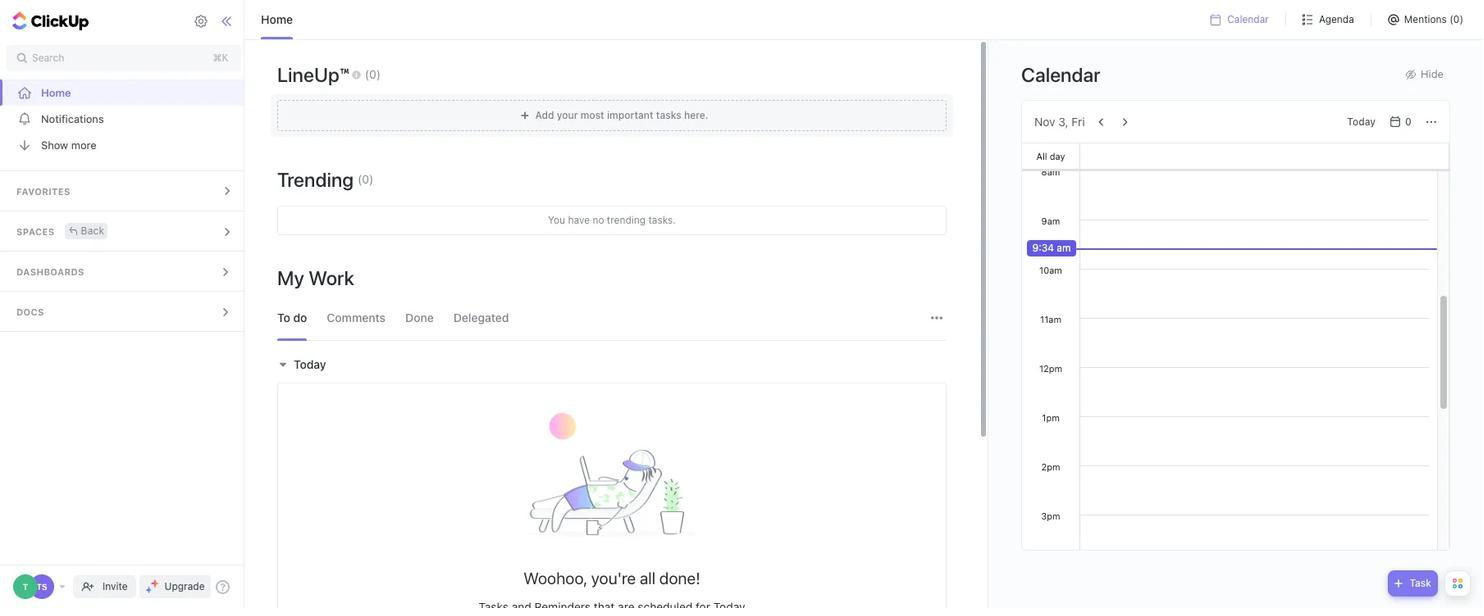 Task type: locate. For each thing, give the bounding box(es) containing it.
(0) right lineup
[[365, 67, 381, 81]]

nov 3, fri button
[[1035, 114, 1085, 128]]

delegated
[[454, 311, 509, 325]]

today inside button
[[1348, 115, 1376, 128]]

back link
[[64, 223, 108, 239]]

2 vertical spatial (0)
[[358, 172, 374, 186]]

0 button
[[1386, 112, 1419, 132]]

mentions (0)
[[1405, 13, 1464, 25]]

show
[[41, 138, 68, 151]]

(0) right the mentions
[[1450, 13, 1464, 25]]

notifications
[[41, 112, 104, 125]]

invite
[[103, 581, 128, 593]]

home up notifications
[[41, 86, 71, 99]]

3,
[[1059, 114, 1069, 128]]

today down do
[[294, 358, 326, 372]]

12pm
[[1039, 363, 1063, 374]]

no
[[593, 214, 604, 226]]

0 vertical spatial home
[[261, 12, 293, 26]]

0 horizontal spatial home
[[41, 86, 71, 99]]

all
[[640, 569, 656, 588]]

2pm
[[1042, 462, 1061, 473]]

favorites
[[16, 186, 70, 197]]

home link
[[0, 80, 248, 106]]

you're
[[591, 569, 636, 588]]

home inside sidebar navigation
[[41, 86, 71, 99]]

to
[[277, 311, 290, 325]]

you have no trending tasks.
[[548, 214, 676, 226]]

home
[[261, 12, 293, 26], [41, 86, 71, 99]]

my
[[277, 267, 304, 290]]

0 horizontal spatial calendar
[[1022, 63, 1101, 86]]

most
[[581, 109, 604, 121]]

add your most important tasks here.
[[535, 109, 709, 121]]

calendar
[[1228, 13, 1269, 25], [1022, 63, 1101, 86]]

work
[[309, 267, 354, 290]]

woohoo,
[[524, 569, 588, 588]]

(0) inside trending (0)
[[358, 172, 374, 186]]

all
[[1037, 151, 1047, 161]]

task
[[1410, 578, 1432, 590]]

your
[[557, 109, 578, 121]]

do
[[293, 311, 307, 325]]

0 vertical spatial today
[[1348, 115, 1376, 128]]

today
[[1348, 115, 1376, 128], [294, 358, 326, 372]]

0 vertical spatial (0)
[[1450, 13, 1464, 25]]

nov
[[1035, 114, 1056, 128]]

1 vertical spatial home
[[41, 86, 71, 99]]

1 horizontal spatial today
[[1348, 115, 1376, 128]]

1 horizontal spatial home
[[261, 12, 293, 26]]

(0)
[[1450, 13, 1464, 25], [365, 67, 381, 81], [358, 172, 374, 186]]

ts
[[36, 583, 47, 592]]

0 vertical spatial calendar
[[1228, 13, 1269, 25]]

8am
[[1042, 167, 1060, 177]]

comments button
[[327, 296, 386, 341]]

sparkle svg 1 image
[[151, 580, 159, 588]]

more
[[71, 138, 96, 151]]

11am
[[1040, 314, 1062, 325]]

(0) right trending
[[358, 172, 374, 186]]

0 horizontal spatial today
[[294, 358, 326, 372]]

trending
[[607, 214, 646, 226]]

today left 0 'dropdown button'
[[1348, 115, 1376, 128]]

notifications link
[[0, 106, 248, 132]]

sidebar navigation
[[0, 0, 248, 609]]

done
[[405, 311, 434, 325]]

show more
[[41, 138, 96, 151]]

upgrade
[[165, 581, 205, 593]]

home up lineup
[[261, 12, 293, 26]]

1 vertical spatial today
[[294, 358, 326, 372]]

spaces
[[16, 226, 55, 237]]

docs
[[16, 307, 44, 318]]

you
[[548, 214, 565, 226]]

have
[[568, 214, 590, 226]]

1 vertical spatial calendar
[[1022, 63, 1101, 86]]

⌘k
[[213, 52, 229, 64]]

trending (0)
[[277, 168, 374, 191]]



Task type: describe. For each thing, give the bounding box(es) containing it.
0
[[1406, 115, 1412, 128]]

9:34 am
[[1033, 242, 1071, 254]]

(0) for trending
[[358, 172, 374, 186]]

lineup
[[277, 63, 340, 86]]

comments
[[327, 311, 386, 325]]

hide
[[1421, 67, 1444, 80]]

nov 3, fri
[[1035, 114, 1085, 128]]

tasks.
[[649, 214, 676, 226]]

to do
[[277, 311, 307, 325]]

10am
[[1040, 265, 1063, 276]]

mentions
[[1405, 13, 1447, 25]]

am
[[1057, 242, 1071, 254]]

fri
[[1072, 114, 1085, 128]]

favorites button
[[0, 171, 248, 211]]

search
[[32, 52, 64, 64]]

tasks
[[656, 109, 682, 121]]

add your most important tasks here. button
[[271, 94, 953, 137]]

today button
[[1341, 112, 1383, 132]]

1 vertical spatial (0)
[[365, 67, 381, 81]]

all day
[[1037, 151, 1065, 161]]

my work tab list
[[269, 296, 955, 341]]

dashboards
[[16, 267, 84, 277]]

upgrade link
[[139, 576, 211, 599]]

back
[[81, 224, 105, 237]]

(0) for mentions
[[1450, 13, 1464, 25]]

agenda
[[1319, 13, 1355, 25]]

done button
[[405, 296, 434, 341]]

3pm
[[1041, 511, 1061, 522]]

sparkle svg 2 image
[[146, 587, 152, 594]]

add
[[535, 109, 554, 121]]

t
[[23, 583, 28, 592]]

today button
[[277, 358, 330, 372]]

9am
[[1042, 216, 1060, 226]]

trending
[[277, 168, 354, 191]]

woohoo, you're all done!
[[524, 569, 700, 588]]

sidebar settings image
[[194, 14, 209, 29]]

delegated button
[[454, 296, 509, 341]]

day
[[1050, 151, 1065, 161]]

done!
[[660, 569, 700, 588]]

9:34
[[1033, 242, 1054, 254]]

my work
[[277, 267, 354, 290]]

1pm
[[1042, 413, 1060, 423]]

to do button
[[277, 296, 307, 341]]

here.
[[684, 109, 709, 121]]

important
[[607, 109, 654, 121]]

1 horizontal spatial calendar
[[1228, 13, 1269, 25]]



Task type: vqa. For each thing, say whether or not it's contained in the screenshot.
TS
yes



